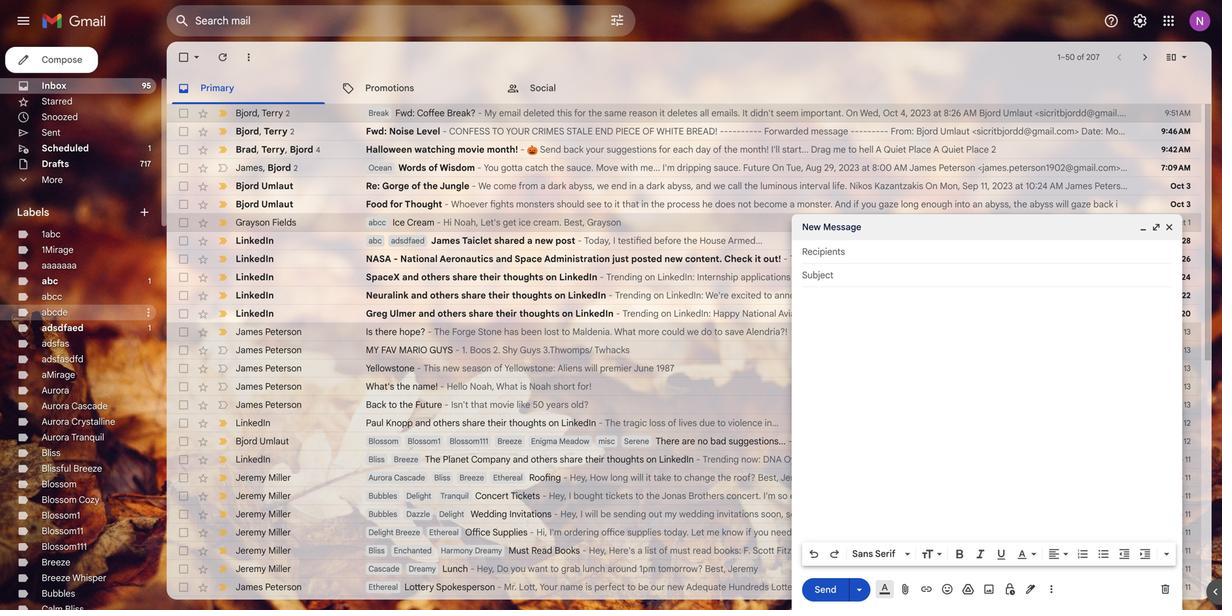 Task type: locate. For each thing, give the bounding box(es) containing it.
june
[[634, 363, 654, 374]]

linkedin: for internship
[[658, 272, 695, 283]]

0 horizontal spatial abc
[[42, 276, 58, 287]]

movie down confess at top
[[458, 144, 485, 155]]

my
[[485, 107, 497, 119]]

15 row from the top
[[167, 360, 1202, 378]]

list
[[645, 545, 657, 557]]

... right serif
[[902, 545, 909, 557]]

james peterson for back to the future
[[236, 399, 302, 411]]

i up ordering on the left bottom
[[581, 509, 583, 520]]

sep for 12th row
[[1165, 309, 1180, 319]]

grayson up today,
[[587, 217, 622, 228]]

am right 10:58
[[1213, 126, 1223, 137]]

snoozed link
[[42, 111, 78, 123]]

starred link
[[42, 96, 72, 107]]

🎃 image
[[527, 145, 538, 156]]

thanks,
[[906, 509, 938, 520]]

1 horizontal spatial i
[[581, 509, 583, 520]]

1 horizontal spatial sauce.
[[714, 162, 741, 174]]

0 vertical spatial linkedin:
[[658, 272, 695, 283]]

blossom1 link
[[42, 510, 80, 521]]

1 11 from the top
[[1186, 455, 1191, 465]]

so up soon,
[[778, 490, 788, 502]]

hey, up lunch - hey, do you want to grab lunch around 1pm tomorrow? best, jeremy
[[589, 545, 607, 557]]

bjord umlaut for food for thought
[[236, 199, 293, 210]]

a down re: gorge of the jungle - we come from a dark abyss, we end in a dark abyss, and we call the luminous interval life. nikos kazantzakis on mon, sep 11, 2023 at 10:24 am james peterson <james.peterson1902@
[[790, 199, 795, 210]]

italic ‪(⌘i)‬ image
[[974, 548, 987, 561]]

and up the ulmer
[[411, 290, 428, 301]]

let left us
[[1152, 162, 1165, 174]]

͏
[[763, 235, 765, 247], [765, 235, 767, 247], [767, 235, 770, 247], [770, 235, 772, 247], [772, 235, 774, 247], [774, 235, 777, 247], [777, 235, 779, 247], [779, 235, 781, 247], [781, 235, 784, 247], [784, 235, 786, 247], [786, 235, 788, 247], [788, 235, 791, 247], [791, 235, 793, 247], [793, 235, 795, 247], [795, 235, 798, 247], [798, 235, 800, 247], [800, 235, 802, 247], [802, 235, 805, 247], [805, 235, 807, 247], [807, 235, 809, 247], [809, 235, 812, 247], [812, 235, 814, 247], [814, 235, 816, 247], [816, 235, 819, 247], [819, 235, 821, 247], [821, 235, 823, 247], [823, 235, 826, 247], [826, 235, 828, 247], [828, 235, 830, 247], [830, 235, 833, 247], [833, 235, 835, 247], [835, 235, 837, 247], [837, 235, 840, 247], [840, 235, 842, 247], [842, 235, 844, 247], [844, 235, 847, 247], [847, 235, 849, 247], [849, 235, 851, 247], [851, 235, 854, 247], [854, 235, 856, 247], [856, 235, 858, 247], [858, 235, 861, 247], [861, 235, 863, 247], [863, 235, 865, 247], [865, 235, 868, 247], [868, 235, 870, 247], [870, 235, 872, 247], [872, 235, 875, 247], [875, 235, 877, 247], [877, 235, 879, 247], [879, 235, 882, 247], [882, 235, 884, 247], [884, 235, 886, 247], [886, 235, 889, 247], [889, 235, 891, 247], [891, 235, 893, 247], [893, 235, 896, 247], [896, 235, 898, 247], [898, 235, 900, 247], [981, 253, 983, 265], [983, 253, 986, 265], [986, 253, 988, 265], [988, 253, 990, 265], [990, 253, 993, 265], [993, 253, 995, 265], [995, 253, 997, 265], [997, 253, 1000, 265], [1000, 253, 1002, 265], [1002, 253, 1004, 265], [1004, 253, 1007, 265], [1007, 253, 1009, 265], [1009, 253, 1011, 265], [1011, 253, 1014, 265], [1014, 253, 1016, 265], [1016, 253, 1018, 265], [1018, 253, 1021, 265], [1021, 253, 1023, 265], [1023, 253, 1025, 265], [1025, 253, 1028, 265], [1028, 253, 1030, 265], [1030, 253, 1032, 265], [1032, 253, 1035, 265], [1035, 253, 1037, 265], [1037, 253, 1039, 265], [1039, 253, 1042, 265], [1042, 253, 1044, 265], [1044, 253, 1046, 265], [1046, 253, 1049, 265], [1049, 253, 1051, 265], [1051, 253, 1053, 265], [1053, 253, 1056, 265], [1056, 253, 1058, 265], [1058, 253, 1060, 265], [1060, 253, 1063, 265], [1063, 253, 1065, 265], [1065, 253, 1067, 265], [1067, 253, 1070, 265], [1070, 253, 1072, 265], [1072, 253, 1074, 265], [1074, 253, 1077, 265], [1077, 253, 1079, 265], [1079, 253, 1081, 265], [1081, 253, 1084, 265], [1084, 253, 1086, 265], [1086, 253, 1088, 265], [1088, 253, 1091, 265], [1091, 253, 1093, 265], [1093, 253, 1095, 265], [1095, 253, 1098, 265], [1098, 253, 1100, 265], [1100, 253, 1102, 265], [1102, 253, 1105, 265], [1105, 253, 1107, 265], [1107, 253, 1109, 265], [1109, 253, 1112, 265], [1112, 253, 1114, 265], [1114, 253, 1116, 265], [885, 272, 887, 283], [887, 272, 890, 283], [890, 272, 892, 283], [892, 272, 894, 283], [894, 272, 897, 283], [897, 272, 899, 283], [899, 272, 901, 283], [901, 272, 904, 283], [904, 272, 906, 283], [906, 272, 908, 283], [908, 272, 911, 283], [911, 272, 913, 283], [913, 272, 915, 283], [915, 272, 918, 283], [918, 272, 920, 283], [920, 272, 922, 283], [922, 272, 925, 283], [925, 272, 927, 283], [927, 272, 929, 283], [929, 272, 932, 283], [932, 272, 934, 283], [934, 272, 936, 283], [936, 272, 939, 283], [939, 272, 941, 283], [941, 272, 943, 283], [943, 272, 946, 283], [946, 272, 948, 283], [948, 272, 950, 283], [950, 272, 953, 283], [953, 272, 955, 283], [955, 272, 957, 283], [957, 272, 960, 283], [960, 272, 962, 283], [962, 272, 964, 283], [964, 272, 967, 283], [967, 272, 969, 283], [969, 272, 971, 283], [971, 272, 974, 283], [974, 272, 976, 283], [976, 272, 978, 283], [978, 272, 981, 283], [981, 272, 983, 283], [983, 272, 985, 283], [985, 272, 988, 283], [988, 272, 990, 283], [990, 272, 992, 283], [892, 290, 895, 301], [895, 290, 897, 301], [897, 290, 899, 301], [899, 290, 902, 301], [902, 290, 904, 301], [904, 290, 906, 301], [906, 290, 909, 301], [909, 290, 911, 301], [911, 290, 913, 301], [913, 290, 916, 301], [916, 290, 918, 301], [918, 290, 920, 301], [920, 290, 923, 301], [923, 290, 925, 301], [925, 290, 927, 301], [927, 290, 930, 301], [930, 290, 932, 301], [932, 290, 934, 301], [934, 290, 937, 301], [937, 290, 939, 301], [939, 290, 941, 301], [941, 290, 944, 301], [944, 290, 946, 301], [946, 290, 948, 301], [948, 290, 951, 301], [951, 290, 953, 301], [953, 290, 955, 301], [955, 290, 958, 301], [958, 290, 960, 301], [960, 290, 962, 301], [962, 290, 965, 301], [965, 290, 967, 301], [967, 290, 969, 301], [969, 290, 972, 301], [972, 290, 974, 301], [974, 290, 976, 301], [976, 290, 979, 301], [979, 290, 981, 301], [981, 290, 983, 301], [983, 290, 986, 301], [986, 290, 988, 301], [988, 290, 990, 301], [990, 290, 993, 301], [993, 290, 995, 301], [995, 290, 997, 301], [997, 290, 1000, 301], [1000, 290, 1002, 301], [1002, 290, 1004, 301], [1004, 290, 1007, 301], [1007, 290, 1009, 301], [1009, 290, 1011, 301], [1011, 290, 1014, 301], [1014, 290, 1016, 301], [1016, 290, 1018, 301], [1018, 290, 1021, 301], [1021, 290, 1023, 301], [1023, 290, 1025, 301], [1025, 290, 1028, 301], [1028, 290, 1030, 301], [1030, 290, 1032, 301], [1032, 290, 1035, 301], [1035, 290, 1037, 301], [1037, 290, 1039, 301], [1039, 290, 1042, 301], [1042, 290, 1044, 301], [1044, 290, 1046, 301], [880, 308, 882, 319], [882, 308, 885, 319], [885, 308, 887, 319], [887, 308, 889, 319], [889, 308, 892, 319], [892, 308, 894, 319], [894, 308, 896, 319], [896, 308, 899, 319], [899, 308, 901, 319], [901, 308, 903, 319], [903, 308, 906, 319], [906, 308, 908, 319], [908, 308, 910, 319], [910, 308, 913, 319], [913, 308, 915, 319], [915, 308, 917, 319], [917, 308, 920, 319], [920, 308, 922, 319], [922, 308, 924, 319], [924, 308, 927, 319], [927, 308, 929, 319], [929, 308, 931, 319], [931, 308, 934, 319], [934, 308, 936, 319], [936, 308, 938, 319], [938, 308, 941, 319], [941, 308, 943, 319], [943, 308, 945, 319], [945, 308, 948, 319], [948, 308, 950, 319], [950, 308, 952, 319], [952, 308, 955, 319], [955, 308, 957, 319], [957, 308, 959, 319], [959, 308, 962, 319], [962, 308, 964, 319], [964, 308, 966, 319], [966, 308, 969, 319], [969, 308, 971, 319], [971, 308, 973, 319], [973, 308, 976, 319], [976, 308, 978, 319], [978, 308, 980, 319], [980, 308, 983, 319], [983, 308, 985, 319], [985, 308, 987, 319], [987, 308, 990, 319], [990, 308, 992, 319], [992, 308, 994, 319], [994, 308, 997, 319], [997, 308, 999, 319], [999, 308, 1001, 319], [1001, 308, 1004, 319], [1004, 308, 1006, 319], [1006, 308, 1008, 319], [1008, 308, 1011, 319], [1011, 308, 1013, 319], [1013, 308, 1015, 319], [1015, 308, 1018, 319], [1018, 308, 1020, 319], [1020, 308, 1022, 319], [1022, 308, 1025, 319], [1025, 308, 1027, 319], [1027, 308, 1029, 319], [1029, 308, 1032, 319], [1032, 308, 1034, 319], [1034, 308, 1036, 319], [1036, 308, 1039, 319], [1039, 308, 1041, 319], [1041, 308, 1043, 319], [779, 418, 781, 429], [781, 418, 784, 429], [784, 418, 786, 429], [786, 418, 788, 429], [788, 418, 791, 429], [791, 418, 793, 429], [793, 418, 795, 429], [795, 418, 798, 429], [798, 418, 800, 429], [800, 418, 802, 429], [802, 418, 805, 429], [805, 418, 807, 429], [807, 418, 809, 429], [809, 418, 812, 429], [812, 418, 814, 429], [814, 418, 816, 429], [816, 418, 819, 429], [819, 418, 821, 429], [821, 418, 823, 429], [823, 418, 826, 429], [826, 418, 828, 429], [828, 418, 830, 429], [830, 418, 833, 429], [833, 418, 835, 429], [835, 418, 837, 429], [837, 418, 840, 429], [840, 418, 842, 429], [842, 418, 844, 429], [844, 418, 847, 429], [847, 418, 849, 429], [849, 418, 851, 429], [851, 418, 854, 429], [854, 418, 856, 429], [856, 418, 858, 429], [858, 418, 861, 429], [861, 418, 863, 429], [863, 418, 865, 429], [865, 418, 868, 429], [868, 418, 870, 429], [870, 418, 872, 429], [872, 418, 875, 429], [875, 418, 877, 429], [877, 418, 879, 429], [879, 418, 882, 429], [882, 418, 884, 429], [884, 418, 886, 429], [886, 418, 889, 429], [889, 418, 891, 429], [891, 418, 893, 429], [893, 418, 896, 429], [896, 418, 898, 429], [898, 418, 900, 429], [900, 418, 903, 429], [903, 418, 905, 429], [905, 418, 907, 429], [907, 418, 910, 429], [910, 418, 912, 429], [912, 418, 914, 429], [914, 418, 917, 429], [917, 418, 919, 429], [919, 418, 921, 429], [921, 418, 924, 429], [924, 418, 926, 429], [926, 418, 928, 429], [928, 418, 931, 429], [931, 418, 933, 429], [933, 418, 935, 429], [935, 418, 938, 429], [938, 418, 940, 429], [940, 418, 942, 429], [942, 418, 945, 429], [945, 418, 947, 429], [947, 418, 949, 429], [949, 418, 952, 429], [952, 418, 954, 429], [954, 418, 956, 429], [956, 418, 959, 429], [959, 418, 961, 429], [960, 454, 962, 465], [962, 454, 964, 465], [964, 454, 967, 465], [967, 454, 969, 465], [969, 454, 971, 465], [971, 454, 974, 465], [974, 454, 976, 465], [976, 454, 978, 465], [978, 454, 981, 465], [981, 454, 983, 465], [983, 454, 985, 465], [985, 454, 988, 465], [988, 454, 990, 465], [990, 454, 992, 465], [992, 454, 995, 465], [995, 454, 997, 465], [997, 454, 999, 465], [999, 454, 1002, 465], [1002, 454, 1004, 465], [1004, 454, 1006, 465], [1006, 454, 1009, 465], [1009, 454, 1011, 465], [1011, 454, 1013, 465], [1013, 454, 1016, 465], [1016, 454, 1018, 465], [1018, 454, 1020, 465], [1020, 454, 1023, 465], [1023, 454, 1025, 465], [1025, 454, 1027, 465], [1027, 454, 1030, 465], [1030, 454, 1032, 465], [1032, 454, 1034, 465], [1034, 454, 1037, 465], [1037, 454, 1039, 465], [1039, 454, 1041, 465], [1041, 454, 1044, 465], [1044, 454, 1046, 465], [1046, 454, 1048, 465], [1048, 454, 1051, 465], [1051, 454, 1053, 465], [1053, 454, 1055, 465], [1055, 454, 1058, 465], [1058, 454, 1060, 465], [1060, 454, 1062, 465], [1062, 454, 1065, 465], [1065, 454, 1067, 465], [1067, 454, 1069, 465], [1069, 454, 1072, 465], [1072, 454, 1074, 465], [1074, 454, 1076, 465], [1076, 454, 1079, 465], [1079, 454, 1081, 465], [1081, 454, 1083, 465], [1083, 454, 1086, 465], [1086, 454, 1088, 465], [1088, 454, 1090, 465], [1090, 454, 1093, 465], [1093, 454, 1095, 465], [1095, 454, 1097, 465], [1097, 454, 1100, 465], [1100, 454, 1102, 465], [1102, 454, 1104, 465], [1104, 454, 1107, 465], [1107, 454, 1109, 465], [1109, 454, 1111, 465], [1111, 454, 1114, 465], [1114, 454, 1116, 465], [1116, 454, 1118, 465], [1118, 454, 1121, 465], [1121, 454, 1123, 465], [1123, 454, 1125, 465]]

a right hell
[[876, 144, 882, 155]]

0 horizontal spatial is
[[521, 381, 527, 392]]

0 horizontal spatial if
[[746, 527, 752, 538]]

2 for 9:46 am
[[290, 127, 294, 137]]

lottery
[[405, 582, 434, 593], [772, 582, 801, 593]]

greg ulmer and others share their thoughts on linkedin - trending on linkedin: happy national aviation day! today we… ͏ ͏ ͏ ͏ ͏ ͏ ͏ ͏ ͏ ͏ ͏ ͏ ͏ ͏ ͏ ͏ ͏ ͏ ͏ ͏ ͏ ͏ ͏ ͏ ͏ ͏ ͏ ͏ ͏ ͏ ͏ ͏ ͏ ͏ ͏ ͏ ͏ ͏ ͏ ͏ ͏ ͏ ͏ ͏ ͏ ͏ ͏ ͏ ͏ ͏ ͏ ͏ ͏ ͏ ͏ ͏ ͏ ͏ ͏ ͏ ͏ ͏ ͏ ͏ ͏ ͏ ͏ ͏ ͏ ͏
[[366, 308, 1043, 319]]

1 place from the left
[[909, 144, 932, 155]]

4
[[316, 145, 321, 155]]

the left process
[[651, 199, 665, 210]]

new message dialog
[[792, 214, 1183, 610]]

i for will
[[581, 509, 583, 520]]

oct down <james.peterson1902@
[[1171, 200, 1185, 209]]

0 vertical spatial movie
[[458, 144, 485, 155]]

5 james peterson from the top
[[236, 399, 302, 411]]

do
[[701, 326, 712, 338]]

roof?
[[734, 472, 756, 484]]

5 13 from the top
[[1184, 400, 1191, 410]]

1 vertical spatial what
[[496, 381, 518, 392]]

0 vertical spatial our
[[1203, 162, 1217, 174]]

jeremy
[[236, 472, 266, 484], [781, 472, 811, 484], [236, 490, 266, 502], [859, 490, 889, 502], [236, 509, 266, 520], [940, 509, 970, 520], [236, 527, 266, 538], [858, 527, 888, 538], [236, 545, 266, 557], [236, 563, 266, 575], [728, 563, 758, 575]]

ethereal up concert
[[493, 473, 523, 483]]

month! left the i'll
[[740, 144, 769, 155]]

keep
[[799, 509, 819, 520]]

4 sep 13 from the top
[[1168, 382, 1191, 392]]

sep for 12th row from the bottom
[[1168, 400, 1182, 410]]

0 vertical spatial abcc
[[369, 218, 386, 228]]

i right today,
[[613, 235, 616, 247]]

1 vertical spatial bjord umlaut
[[236, 199, 293, 210]]

abc up abcc link
[[42, 276, 58, 287]]

16 row from the top
[[167, 378, 1202, 396]]

recruitment…
[[837, 290, 892, 301]]

0 horizontal spatial spacex
[[366, 272, 400, 283]]

now:
[[742, 454, 761, 465]]

invitations
[[717, 509, 759, 520]]

bjord , terry 2 up "brad , terry , bjord 4"
[[236, 126, 294, 137]]

3 james peterson from the top
[[236, 363, 302, 374]]

0 horizontal spatial month!
[[487, 144, 518, 155]]

5 sep 13 from the top
[[1168, 400, 1191, 410]]

abcc link
[[42, 291, 62, 303]]

and up he
[[696, 180, 712, 192]]

we left call
[[714, 180, 726, 192]]

james peterson
[[236, 326, 302, 338], [236, 345, 302, 356], [236, 363, 302, 374], [236, 381, 302, 392], [236, 399, 302, 411], [236, 582, 302, 593]]

, for 7:09 am
[[263, 162, 265, 173]]

i for bought
[[569, 490, 571, 502]]

0 horizontal spatial emily
[[911, 545, 933, 557]]

send for send
[[815, 584, 837, 596]]

1 vertical spatial you
[[754, 527, 769, 538]]

0 horizontal spatial dark
[[548, 180, 567, 192]]

aurora crystalline
[[42, 416, 115, 428]]

4 row from the top
[[167, 159, 1223, 177]]

1 vertical spatial is
[[586, 582, 592, 593]]

bjord , terry 2 for 9:51 am
[[236, 107, 290, 119]]

place up 11,
[[967, 144, 989, 155]]

1 horizontal spatial grayson
[[587, 217, 622, 228]]

undo ‪(⌘z)‬ image
[[808, 548, 821, 561]]

0 vertical spatial <sicritbjordd@gmail.com>
[[1035, 107, 1142, 119]]

0 vertical spatial i'm
[[663, 162, 675, 174]]

None checkbox
[[177, 143, 190, 156], [177, 162, 190, 175], [177, 216, 190, 229], [177, 271, 190, 284], [177, 307, 190, 320], [177, 344, 190, 357], [177, 417, 190, 430], [177, 472, 190, 485], [177, 490, 190, 503], [177, 508, 190, 521], [177, 526, 190, 539], [177, 545, 190, 558], [177, 143, 190, 156], [177, 162, 190, 175], [177, 216, 190, 229], [177, 271, 190, 284], [177, 307, 190, 320], [177, 344, 190, 357], [177, 417, 190, 430], [177, 472, 190, 485], [177, 490, 190, 503], [177, 508, 190, 521], [177, 526, 190, 539], [177, 545, 190, 558]]

our left f
[[1203, 162, 1217, 174]]

1 oct 3 from the top
[[1171, 181, 1191, 191]]

None checkbox
[[177, 51, 190, 64], [177, 107, 190, 120], [177, 125, 190, 138], [177, 180, 190, 193], [177, 198, 190, 211], [177, 234, 190, 248], [177, 253, 190, 266], [177, 289, 190, 302], [177, 326, 190, 339], [177, 362, 190, 375], [177, 380, 190, 393], [177, 399, 190, 412], [177, 435, 190, 448], [177, 453, 190, 466], [177, 563, 190, 576], [177, 581, 190, 594], [177, 599, 190, 610], [177, 51, 190, 64], [177, 107, 190, 120], [177, 125, 190, 138], [177, 180, 190, 193], [177, 198, 190, 211], [177, 234, 190, 248], [177, 253, 190, 266], [177, 289, 190, 302], [177, 326, 190, 339], [177, 362, 190, 375], [177, 380, 190, 393], [177, 399, 190, 412], [177, 435, 190, 448], [177, 453, 190, 466], [177, 563, 190, 576], [177, 581, 190, 594], [177, 599, 190, 610]]

emily left numbered list ‪(⌘⇧7)‬ icon
[[1051, 545, 1073, 557]]

forge
[[452, 326, 476, 338]]

quiet
[[884, 144, 907, 155], [942, 144, 964, 155]]

today.
[[664, 527, 689, 538]]

2 3 from the top
[[1187, 200, 1191, 209]]

0 vertical spatial be
[[601, 509, 611, 520]]

1 vertical spatial 3
[[1187, 200, 1191, 209]]

1 horizontal spatial on
[[846, 107, 858, 119]]

sep for 20th row from the top
[[1170, 455, 1184, 465]]

0 horizontal spatial that
[[471, 399, 488, 411]]

james peterson for is there hope?
[[236, 326, 302, 338]]

guys
[[430, 345, 453, 356]]

4 jeremy miller from the top
[[236, 527, 291, 538]]

1 vertical spatial that
[[818, 290, 835, 301]]

0 horizontal spatial grayson
[[236, 217, 270, 228]]

sep 13 for old?
[[1168, 400, 1191, 410]]

24 row from the top
[[167, 524, 1202, 542]]

terry up james , bjord 2
[[262, 144, 285, 155]]

, for 9:46 am
[[259, 126, 262, 137]]

sep for 8th row from the bottom of the page
[[1170, 473, 1184, 483]]

1 brontë, from the left
[[935, 545, 965, 557]]

aurora cascade inside row
[[369, 473, 425, 483]]

1 horizontal spatial in
[[642, 199, 649, 210]]

of down my fav mario guys - 1. boos 2. shy guys 3.thwomps/ twhacks
[[494, 363, 503, 374]]

terry for fwd: noise level
[[264, 126, 288, 137]]

redo ‪(⌘y)‬ image
[[829, 548, 842, 561]]

2 jeremy miller from the top
[[236, 490, 291, 502]]

jeremy miller for office supplies
[[236, 527, 291, 538]]

1 for scheduled
[[148, 144, 151, 153]]

fitzgerald,
[[777, 545, 821, 557]]

long down kazantzakis
[[901, 199, 919, 210]]

1 for abc
[[148, 277, 151, 286]]

attach files image
[[900, 583, 913, 596]]

umlaut for 23th row from the bottom of the page
[[261, 199, 293, 210]]

2 james peterson from the top
[[236, 345, 302, 356]]

fav
[[381, 345, 397, 356]]

words
[[399, 162, 426, 174]]

delight
[[407, 491, 432, 501], [439, 510, 464, 519], [369, 528, 394, 538]]

bubbles for wedding invitations - hey, i will be sending out my wedding invitations soon, so keep an eye out for them! thanks, jeremy
[[369, 510, 397, 519]]

sep 12 for linkedin
[[1168, 418, 1191, 428]]

<sicritbjordd@gmail.com> up <james.peterson1902@gmail.com>
[[972, 126, 1080, 137]]

1 vertical spatial i
[[569, 490, 571, 502]]

6 jeremy miller from the top
[[236, 563, 291, 575]]

abcc inside abcc ice cream - hi noah, let's get ice cream. best, grayson
[[369, 218, 386, 228]]

more
[[42, 174, 63, 185]]

2 oct 3 from the top
[[1171, 200, 1191, 209]]

sep for 18th row from the top
[[1168, 418, 1182, 428]]

sep 13 for maldenia.
[[1168, 327, 1191, 337]]

tickets
[[606, 490, 633, 502]]

2 11 from the top
[[1186, 473, 1191, 483]]

seems
[[1172, 107, 1200, 119]]

let down wedding
[[691, 527, 705, 538]]

2 brontë, from the left
[[1075, 545, 1105, 557]]

0 vertical spatial on
[[846, 107, 858, 119]]

0 horizontal spatial ...
[[902, 545, 909, 557]]

reason
[[629, 107, 658, 119]]

insert photo image
[[983, 583, 996, 596]]

linkedin: down 'content.' in the right top of the page
[[658, 272, 695, 283]]

1 james peterson from the top
[[236, 326, 302, 338]]

their down back to the future - isn't that movie like 50 years old?
[[488, 418, 507, 429]]

main menu image
[[16, 13, 31, 29]]

spacex and others share their thoughts on linkedin - trending on linkedin: internship applications at spacex for spring… ͏ ͏ ͏ ͏ ͏ ͏ ͏ ͏ ͏ ͏ ͏ ͏ ͏ ͏ ͏ ͏ ͏ ͏ ͏ ͏ ͏ ͏ ͏ ͏ ͏ ͏ ͏ ͏ ͏ ͏ ͏ ͏ ͏ ͏ ͏ ͏ ͏ ͏ ͏ ͏ ͏ ͏ ͏ ͏ ͏ ͏
[[366, 272, 992, 283]]

our down 1pm
[[651, 582, 665, 593]]

2 vertical spatial linkedin:
[[674, 308, 711, 319]]

sent
[[42, 127, 61, 138]]

1 vertical spatial bjord , terry 2
[[236, 126, 294, 137]]

forwarded
[[765, 126, 809, 137]]

0 vertical spatial bjord umlaut
[[236, 180, 293, 192]]

future down send back your suggestions for each day of the month! i'll start... drag me to hell a quiet place a quiet place 2
[[743, 162, 770, 174]]

2 ... from the left
[[1191, 545, 1198, 557]]

tranquil
[[71, 432, 104, 443], [441, 491, 469, 501]]

1 horizontal spatial brontë,
[[1075, 545, 1105, 557]]

bliss inside labels navigation
[[42, 447, 61, 459]]

oct 1
[[1173, 218, 1191, 228]]

back
[[366, 399, 386, 411]]

out
[[649, 509, 663, 520], [851, 509, 864, 520]]

testified
[[618, 235, 652, 247]]

be up office
[[601, 509, 611, 520]]

landing…
[[944, 253, 981, 265]]

5 miller from the top
[[269, 545, 291, 557]]

deleted
[[524, 107, 555, 119]]

toggle confidential mode image
[[1004, 583, 1017, 596]]

0 vertical spatial 12
[[1184, 418, 1191, 428]]

blossom down blossom 'link'
[[42, 494, 77, 506]]

0 vertical spatial adsdfaed
[[391, 236, 425, 246]]

older image
[[1139, 51, 1152, 64]]

1 13 from the top
[[1184, 327, 1191, 337]]

3 13 from the top
[[1184, 364, 1191, 374]]

1 horizontal spatial abc
[[369, 236, 382, 246]]

cascade up crystalline
[[71, 401, 108, 412]]

1 vertical spatial blossom1
[[42, 510, 80, 521]]

2 inside james , bjord 2
[[294, 163, 298, 173]]

Search mail text field
[[195, 14, 573, 27]]

scott
[[753, 545, 775, 557]]

1 horizontal spatial blossom1
[[408, 437, 441, 447]]

more send options image
[[853, 583, 866, 596]]

1 3 from the top
[[1187, 181, 1191, 191]]

tranquil inside labels navigation
[[71, 432, 104, 443]]

1 bjord , terry 2 from the top
[[236, 107, 290, 119]]

5 row from the top
[[167, 177, 1223, 195]]

promotions tab
[[332, 73, 496, 104]]

a left list
[[638, 545, 643, 557]]

22 row from the top
[[167, 487, 1202, 505]]

tab list containing primary
[[167, 73, 1212, 104]]

11,
[[981, 180, 990, 192]]

13
[[1184, 327, 1191, 337], [1184, 346, 1191, 355], [1184, 364, 1191, 374], [1184, 382, 1191, 392], [1184, 400, 1191, 410]]

wisdom
[[440, 162, 475, 174]]

1 a from the left
[[876, 144, 882, 155]]

25 row from the top
[[167, 542, 1223, 560]]

main content containing primary
[[167, 42, 1223, 610]]

row
[[167, 104, 1223, 122], [167, 122, 1223, 141], [167, 141, 1202, 159], [167, 159, 1223, 177], [167, 177, 1223, 195], [167, 195, 1202, 214], [167, 214, 1202, 232], [167, 232, 1202, 250], [167, 250, 1202, 268], [167, 268, 1202, 287], [167, 287, 1202, 305], [167, 305, 1202, 323], [167, 323, 1202, 341], [167, 341, 1202, 360], [167, 360, 1202, 378], [167, 378, 1202, 396], [167, 396, 1202, 414], [167, 414, 1202, 433], [167, 433, 1202, 451], [167, 451, 1202, 469], [167, 469, 1202, 487], [167, 487, 1202, 505], [167, 505, 1202, 524], [167, 524, 1202, 542], [167, 542, 1223, 560], [167, 560, 1202, 578], [167, 578, 1202, 597], [167, 597, 1202, 610]]

12
[[1184, 418, 1191, 428], [1184, 437, 1191, 447]]

we
[[597, 180, 609, 192], [714, 180, 726, 192], [687, 326, 699, 338]]

2 month! from the left
[[740, 144, 769, 155]]

me right drag
[[834, 144, 846, 155]]

gmail image
[[42, 8, 113, 34]]

0 horizontal spatial in
[[630, 180, 637, 192]]

on left wed,
[[846, 107, 858, 119]]

ethereal up harmony
[[429, 528, 459, 538]]

send right 🎃 'image'
[[540, 144, 561, 155]]

2 miller from the top
[[269, 490, 291, 502]]

1 sep 12 from the top
[[1168, 418, 1191, 428]]

need
[[771, 527, 792, 538]]

labels
[[17, 206, 49, 219]]

jeremy miller for lunch
[[236, 563, 291, 575]]

more image
[[242, 51, 255, 64]]

2 horizontal spatial delight
[[439, 510, 464, 519]]

that down the end
[[623, 199, 639, 210]]

1 horizontal spatial lottery
[[772, 582, 801, 593]]

sep 22
[[1166, 291, 1191, 301]]

3 row from the top
[[167, 141, 1202, 159]]

books:
[[714, 545, 742, 557]]

18 row from the top
[[167, 414, 1202, 433]]

james peterson for my fav mario guys
[[236, 345, 302, 356]]

am right the 8:26
[[964, 107, 977, 119]]

bjord , terry 2 for 9:46 am
[[236, 126, 294, 137]]

noah, up back to the future - isn't that movie like 50 years old?
[[470, 381, 494, 392]]

5 11 from the top
[[1186, 528, 1191, 538]]

1 emily from the left
[[911, 545, 933, 557]]

<sicritbjordd@gmail.com> up date:
[[1035, 107, 1142, 119]]

james peterson for yellowstone
[[236, 363, 302, 374]]

mon,
[[1106, 126, 1126, 137], [940, 180, 961, 192]]

1 vertical spatial national
[[743, 308, 777, 319]]

3 for food for thought - whoever fights monsters should see to it that in the process he does not become a monster. and if you gaze long enough into an abyss, the abyss will gaze back i
[[1187, 200, 1191, 209]]

1.
[[462, 345, 468, 356]]

breeze down the breeze link
[[42, 573, 70, 584]]

will left take
[[631, 472, 644, 484]]

13 for old?
[[1184, 400, 1191, 410]]

1 vertical spatial let
[[691, 527, 705, 538]]

of left 207
[[1077, 52, 1085, 62]]

0 horizontal spatial brontë,
[[935, 545, 965, 557]]

2 vertical spatial that
[[471, 399, 488, 411]]

amirage link
[[42, 369, 75, 381]]

insert link ‪(⌘k)‬ image
[[920, 583, 933, 596]]

send inside row
[[540, 144, 561, 155]]

indent more ‪(⌘])‬ image
[[1139, 548, 1152, 561]]

1 horizontal spatial fwd:
[[396, 107, 415, 119]]

0 horizontal spatial delight
[[369, 528, 394, 538]]

send inside button
[[815, 584, 837, 596]]

2 bjord umlaut from the top
[[236, 199, 293, 210]]

aurora up the aurora tranquil
[[42, 416, 69, 428]]

6 sep 11 from the top
[[1170, 546, 1191, 556]]

2 13 from the top
[[1184, 346, 1191, 355]]

james
[[236, 162, 263, 173], [910, 162, 937, 174], [1066, 180, 1093, 192], [431, 235, 460, 247], [236, 326, 263, 338], [236, 345, 263, 356], [236, 363, 263, 374], [236, 381, 263, 392], [236, 399, 263, 411], [236, 582, 263, 593]]

0 horizontal spatial fwd:
[[366, 126, 387, 137]]

0 horizontal spatial adsdfaed
[[42, 322, 84, 334]]

50 left 207
[[1066, 52, 1075, 62]]

8 11 from the top
[[1186, 583, 1191, 592]]

halloween
[[366, 144, 412, 155]]

6 miller from the top
[[269, 563, 291, 575]]

1 vertical spatial terry
[[264, 126, 288, 137]]

gaze down kazantzakis
[[879, 199, 899, 210]]

sans serif option
[[850, 548, 903, 561]]

blossom111 inside labels navigation
[[42, 541, 87, 553]]

26
[[1182, 254, 1191, 264]]

breeze up enchanted
[[396, 528, 420, 538]]

2 horizontal spatial we
[[714, 180, 726, 192]]

oct 3 for re: gorge of the jungle - we come from a dark abyss, we end in a dark abyss, and we call the luminous interval life. nikos kazantzakis on mon, sep 11, 2023 at 10:24 am james peterson <james.peterson1902@
[[1171, 181, 1191, 191]]

row containing grayson fields
[[167, 214, 1202, 232]]

5 sep 11 from the top
[[1170, 528, 1191, 538]]

None search field
[[167, 5, 636, 36]]

1 12 from the top
[[1184, 418, 1191, 428]]

hey, up ordering on the left bottom
[[561, 509, 578, 520]]

each
[[673, 144, 694, 155]]

1 vertical spatial 12
[[1184, 437, 1191, 447]]

save
[[725, 326, 744, 338]]

national
[[400, 253, 438, 265], [743, 308, 777, 319]]

1 vertical spatial cascade
[[394, 473, 425, 483]]

read
[[693, 545, 712, 557]]

national up alendria?!
[[743, 308, 777, 319]]

2 sep 13 from the top
[[1168, 346, 1191, 355]]

bold ‪(⌘b)‬ image
[[954, 548, 967, 561]]

spacex
[[366, 272, 400, 283], [804, 272, 835, 283]]

0 horizontal spatial what
[[496, 381, 518, 392]]

sep
[[963, 180, 979, 192], [1166, 236, 1180, 246], [1166, 254, 1180, 264], [1165, 273, 1180, 282], [1166, 291, 1180, 301], [1165, 309, 1180, 319], [1168, 327, 1182, 337], [1168, 346, 1182, 355], [1168, 364, 1182, 374], [1168, 382, 1182, 392], [1168, 400, 1182, 410], [1168, 418, 1182, 428], [1168, 437, 1182, 447], [1170, 455, 1184, 465], [1170, 473, 1184, 483], [1170, 491, 1184, 501], [1170, 510, 1184, 519], [1170, 528, 1184, 538], [1170, 546, 1184, 556], [1170, 564, 1184, 574], [1170, 583, 1184, 592]]

1 row from the top
[[167, 104, 1223, 122]]

their
[[480, 272, 501, 283], [489, 290, 510, 301], [496, 308, 517, 319], [488, 418, 507, 429], [585, 454, 605, 465]]

jeremy miller for must read books
[[236, 545, 291, 557]]

bjord
[[236, 107, 258, 119], [980, 107, 1001, 119], [236, 126, 259, 137], [917, 126, 939, 137], [290, 144, 313, 155], [268, 162, 291, 173], [236, 180, 259, 192], [236, 199, 259, 210], [236, 436, 258, 447]]

mon, right date:
[[1106, 126, 1126, 137]]

3 sep 11 from the top
[[1170, 491, 1191, 501]]

1 horizontal spatial an
[[973, 199, 983, 210]]

wrote: left us
[[1123, 162, 1149, 174]]

an right into
[[973, 199, 983, 210]]

the up end
[[589, 107, 602, 119]]

10:24
[[1026, 180, 1048, 192]]

sep for 11th row
[[1166, 291, 1180, 301]]

1 horizontal spatial spacex
[[804, 272, 835, 283]]

dark up should
[[548, 180, 567, 192]]

13 for maldenia.
[[1184, 327, 1191, 337]]

cream
[[407, 217, 435, 228]]

me left know at the bottom
[[707, 527, 720, 538]]

1 horizontal spatial 50
[[1066, 52, 1075, 62]]

50 right like
[[533, 399, 544, 411]]

quiet down the 8:26
[[942, 144, 964, 155]]

1 horizontal spatial aug
[[1129, 126, 1145, 137]]

jeremy miller for concert tickets
[[236, 490, 291, 502]]

and up hope?
[[419, 308, 435, 319]]

13 row from the top
[[167, 323, 1202, 341]]

1 vertical spatial back
[[1094, 199, 1114, 210]]

17 row from the top
[[167, 396, 1202, 414]]

-
[[478, 107, 482, 119], [443, 126, 447, 137], [720, 126, 724, 137], [724, 126, 729, 137], [729, 126, 733, 137], [733, 126, 737, 137], [737, 126, 741, 137], [741, 126, 745, 137], [745, 126, 750, 137], [750, 126, 754, 137], [754, 126, 758, 137], [758, 126, 762, 137], [851, 126, 855, 137], [855, 126, 859, 137], [859, 126, 864, 137], [864, 126, 868, 137], [868, 126, 872, 137], [872, 126, 876, 137], [876, 126, 880, 137], [880, 126, 885, 137], [885, 126, 889, 137], [518, 144, 527, 155], [478, 162, 482, 174], [472, 180, 476, 192], [445, 199, 449, 210], [437, 217, 441, 228], [578, 235, 582, 247], [394, 253, 398, 265], [784, 253, 788, 265], [600, 272, 604, 283], [609, 290, 613, 301], [616, 308, 620, 319], [428, 326, 432, 338], [456, 345, 460, 356], [417, 363, 421, 374], [440, 381, 445, 392], [445, 399, 449, 411], [599, 418, 603, 429], [788, 436, 793, 447], [696, 454, 701, 465], [564, 472, 568, 484], [543, 490, 547, 502], [554, 509, 558, 520], [530, 527, 534, 538], [583, 545, 587, 557], [471, 563, 475, 575], [498, 582, 502, 593]]

jeremy miller for roofing
[[236, 472, 291, 484]]

blossom1 down knopp
[[408, 437, 441, 447]]

inbox link
[[42, 80, 66, 92]]

refresh image
[[216, 51, 229, 64]]

jeremy miller for wedding invitations
[[236, 509, 291, 520]]

1 vertical spatial delight
[[439, 510, 464, 519]]

0 vertical spatial bubbles
[[369, 491, 397, 501]]

blossom down the blissful
[[42, 479, 77, 490]]

breeze
[[498, 437, 522, 447], [394, 455, 419, 465], [73, 463, 102, 475], [460, 473, 484, 483], [396, 528, 420, 538], [42, 557, 70, 568], [42, 573, 70, 584]]

bad
[[711, 436, 727, 447]]

be down 1pm
[[638, 582, 649, 593]]

tab list
[[167, 73, 1212, 104]]

aurora cascade inside labels navigation
[[42, 401, 108, 412]]

0 vertical spatial is
[[521, 381, 527, 392]]

you up scott
[[754, 527, 769, 538]]

2 for 9:51 am
[[286, 109, 290, 118]]

'the
[[823, 545, 841, 557]]

so left keep
[[786, 509, 796, 520]]

bubbles link
[[42, 588, 75, 600]]

sep for sixth row from the bottom
[[1170, 510, 1184, 519]]

adsdfaed inside labels navigation
[[42, 322, 84, 334]]

will up for!
[[585, 363, 598, 374]]

1 vertical spatial so
[[786, 509, 796, 520]]

concert.
[[727, 490, 761, 502]]

hey, left do
[[477, 563, 495, 575]]

what up twhacks
[[614, 326, 636, 338]]

abc inside labels navigation
[[42, 276, 58, 287]]

am
[[964, 107, 977, 119], [1213, 126, 1223, 137], [894, 162, 908, 174], [1050, 180, 1064, 192]]

4 james peterson from the top
[[236, 381, 302, 392]]

spacex down the nasa
[[366, 272, 400, 283]]

dark
[[548, 180, 567, 192], [647, 180, 665, 192]]

oct down 7:09 am
[[1171, 181, 1185, 191]]

bubbles for concert tickets - hey, i bought tickets to the jonas brothers concert. i'm so excited! cheers, jeremy
[[369, 491, 397, 501]]

0 horizontal spatial aurora cascade
[[42, 401, 108, 412]]

1 vertical spatial the
[[605, 418, 621, 429]]

1 vertical spatial abc
[[42, 276, 58, 287]]

in down me...
[[642, 199, 649, 210]]

dark down me...
[[647, 180, 665, 192]]

1 horizontal spatial delight
[[407, 491, 432, 501]]

28 row from the top
[[167, 597, 1202, 610]]

0 horizontal spatial blossom111
[[42, 541, 87, 553]]

on up enough
[[926, 180, 938, 192]]

2 12 from the top
[[1184, 437, 1191, 447]]

12 row from the top
[[167, 305, 1202, 323]]

0 horizontal spatial gaze
[[879, 199, 899, 210]]

fri, sep 8, 2023, 8:06 pm element
[[1171, 599, 1191, 610]]

sep 26
[[1166, 254, 1191, 264]]

0 horizontal spatial long
[[611, 472, 628, 484]]

new up spacex and others share their thoughts on linkedin - trending on linkedin: internship applications at spacex for spring… ͏ ͏ ͏ ͏ ͏ ͏ ͏ ͏ ͏ ͏ ͏ ͏ ͏ ͏ ͏ ͏ ͏ ͏ ͏ ͏ ͏ ͏ ͏ ͏ ͏ ͏ ͏ ͏ ͏ ͏ ͏ ͏ ͏ ͏ ͏ ͏ ͏ ͏ ͏ ͏ ͏ ͏ ͏ ͏ ͏ ͏
[[665, 253, 683, 265]]

sep 13 for 1987
[[1168, 364, 1191, 374]]

0 vertical spatial what
[[614, 326, 636, 338]]

1 miller from the top
[[269, 472, 291, 484]]

oct up sep 28
[[1173, 218, 1186, 228]]

linkedin: down neuralink and others share their thoughts on linkedin - trending on linkedin: we're excited to announce that recruitment… ͏ ͏ ͏ ͏ ͏ ͏ ͏ ͏ ͏ ͏ ͏ ͏ ͏ ͏ ͏ ͏ ͏ ͏ ͏ ͏ ͏ ͏ ͏ ͏ ͏ ͏ ͏ ͏ ͏ ͏ ͏ ͏ ͏ ͏ ͏ ͏ ͏ ͏ ͏ ͏ ͏ ͏ ͏ ͏ ͏ ͏ ͏ ͏ ͏ ͏ ͏ ͏ ͏ ͏ ͏ ͏ ͏ ͏ ͏ ͏ ͏ ͏ ͏ ͏ ͏ ͏
[[674, 308, 711, 319]]

0 vertical spatial back
[[564, 144, 584, 155]]

1 horizontal spatial out
[[851, 509, 864, 520]]

knopp
[[386, 418, 413, 429]]

1 jeremy miller from the top
[[236, 472, 291, 484]]

i'll
[[772, 144, 780, 155]]

9 row from the top
[[167, 250, 1202, 268]]

noah, for let's
[[454, 217, 479, 228]]

0 horizontal spatial an
[[821, 509, 831, 520]]

sep 13 for twhacks
[[1168, 346, 1191, 355]]

3 jeremy miller from the top
[[236, 509, 291, 520]]

delight breeze
[[369, 528, 420, 538]]

hell
[[859, 144, 874, 155]]

2 vertical spatial you
[[511, 563, 526, 575]]

11 row from the top
[[167, 287, 1202, 305]]

coffee
[[417, 107, 445, 119]]

0 horizontal spatial abcc
[[42, 291, 62, 303]]

deletes
[[668, 107, 698, 119]]

1 vertical spatial aurora cascade
[[369, 473, 425, 483]]

1 sep 11 from the top
[[1170, 455, 1191, 465]]

sep 28
[[1166, 236, 1191, 246]]

1 horizontal spatial a
[[934, 144, 940, 155]]

tranquil down crystalline
[[71, 432, 104, 443]]

bought
[[574, 490, 603, 502]]

scheduled link
[[42, 143, 89, 154]]

4 11 from the top
[[1186, 510, 1191, 519]]

1 horizontal spatial long
[[901, 199, 919, 210]]

miller for office supplies
[[269, 527, 291, 538]]

abcc inside labels navigation
[[42, 291, 62, 303]]

1 horizontal spatial aurora cascade
[[369, 473, 425, 483]]

on
[[846, 107, 858, 119], [772, 162, 785, 174], [926, 180, 938, 192]]

miller for must read books
[[269, 545, 291, 557]]

0 vertical spatial blossom1
[[408, 437, 441, 447]]

miller
[[269, 472, 291, 484], [269, 490, 291, 502], [269, 509, 291, 520], [269, 527, 291, 538], [269, 545, 291, 557], [269, 563, 291, 575]]

1 vertical spatial linkedin:
[[667, 290, 704, 301]]

1 dark from the left
[[548, 180, 567, 192]]

1 vertical spatial mon,
[[940, 180, 961, 192]]

0 vertical spatial 3
[[1187, 181, 1191, 191]]

primary tab
[[167, 73, 330, 104]]

2 vertical spatial bubbles
[[42, 588, 75, 600]]

blossom1 inside labels navigation
[[42, 510, 80, 521]]

if
[[854, 199, 859, 210], [746, 527, 752, 538]]

aurora down paul
[[369, 473, 392, 483]]

0 vertical spatial send
[[540, 144, 561, 155]]

search mail image
[[171, 9, 194, 33]]

2 sep 12 from the top
[[1168, 437, 1191, 447]]

main content
[[167, 42, 1223, 610]]

sep for 14th row
[[1168, 346, 1182, 355]]

aurora for aurora tranquil link
[[42, 432, 69, 443]]



Task type: describe. For each thing, give the bounding box(es) containing it.
numbered list ‪(⌘⇧7)‬ image
[[1077, 548, 1090, 561]]

7 11 from the top
[[1186, 564, 1191, 574]]

27 row from the top
[[167, 578, 1202, 597]]

the left abyss
[[1014, 199, 1028, 210]]

3 for re: gorge of the jungle - we come from a dark abyss, we end in a dark abyss, and we call the luminous interval life. nikos kazantzakis on mon, sep 11, 2023 at 10:24 am james peterson <james.peterson1902@
[[1187, 181, 1191, 191]]

the left name!
[[397, 381, 410, 392]]

1abc
[[42, 229, 61, 240]]

0 horizontal spatial 50
[[533, 399, 544, 411]]

lost
[[545, 326, 560, 338]]

2 horizontal spatial i'm
[[764, 490, 776, 502]]

blissful breeze
[[42, 463, 102, 475]]

to right back
[[389, 399, 397, 411]]

bliss down planet
[[434, 473, 451, 483]]

1 vertical spatial future
[[416, 399, 442, 411]]

aurora for aurora cascade link
[[42, 401, 69, 412]]

to left grab
[[551, 563, 559, 575]]

i
[[1116, 199, 1118, 210]]

207
[[1087, 52, 1100, 62]]

bliss down delight breeze
[[369, 546, 385, 556]]

formatting options toolbar
[[802, 543, 1176, 566]]

2 heights' from the left
[[1155, 545, 1188, 557]]

blossom for blossom cozy
[[42, 494, 77, 506]]

abc inside row
[[369, 236, 382, 246]]

at left 10:58
[[1178, 126, 1187, 137]]

2 dark from the left
[[647, 180, 665, 192]]

toggle split pane mode image
[[1165, 51, 1178, 64]]

sep 20
[[1165, 309, 1191, 319]]

0 vertical spatial you
[[862, 199, 877, 210]]

to up 10:58
[[1203, 107, 1211, 119]]

labels heading
[[17, 206, 138, 219]]

discard draft ‪(⌘⇧d)‬ image
[[1159, 583, 1172, 596]]

aurora down amirage link
[[42, 385, 69, 396]]

miller for roofing
[[269, 472, 291, 484]]

0 vertical spatial wrote:
[[1145, 107, 1170, 119]]

0 horizontal spatial national
[[400, 253, 438, 265]]

maldenia.
[[573, 326, 612, 338]]

new down tomorrow?
[[667, 582, 684, 593]]

a up space
[[527, 235, 533, 247]]

0 horizontal spatial mon,
[[940, 180, 961, 192]]

miller for concert tickets
[[269, 490, 291, 502]]

mario
[[399, 345, 428, 356]]

for left each
[[659, 144, 671, 155]]

breeze up cozy
[[73, 463, 102, 475]]

excited
[[731, 290, 762, 301]]

paul
[[366, 418, 384, 429]]

1 horizontal spatial that
[[623, 199, 639, 210]]

sep 12 for bjord umlaut
[[1168, 437, 1191, 447]]

brad
[[236, 144, 257, 155]]

0 vertical spatial blossom
[[369, 437, 399, 447]]

due
[[700, 418, 715, 429]]

the down take
[[646, 490, 660, 502]]

1 horizontal spatial be
[[638, 582, 649, 593]]

sep for 15th row
[[1168, 364, 1182, 374]]

0 horizontal spatial back
[[564, 144, 584, 155]]

am down <james.peterson1902@gmail.com>
[[1050, 180, 1064, 192]]

1 out from the left
[[649, 509, 663, 520]]

, for 9:42 am
[[257, 144, 259, 155]]

underline ‪(⌘u)‬ image
[[995, 548, 1008, 561]]

so for soon,
[[786, 509, 796, 520]]

1 spacex from the left
[[366, 272, 400, 283]]

0 vertical spatial fwd:
[[396, 107, 415, 119]]

sep for 19th row from the bottom
[[1165, 273, 1180, 282]]

2 row from the top
[[167, 122, 1223, 141]]

at left the 8:26
[[934, 107, 942, 119]]

there
[[656, 436, 680, 447]]

ice
[[519, 217, 531, 228]]

of down the words
[[412, 180, 421, 192]]

sep for 13th row from the top of the page
[[1168, 327, 1182, 337]]

0 vertical spatial me
[[1213, 107, 1223, 119]]

today's
[[790, 253, 822, 265]]

to right due
[[718, 418, 726, 429]]

1 lottery from the left
[[405, 582, 434, 593]]

2 sauce. from the left
[[714, 162, 741, 174]]

check
[[724, 253, 753, 265]]

aurora cascade link
[[42, 401, 108, 412]]

2 vertical spatial cascade
[[369, 564, 400, 574]]

2 a from the left
[[934, 144, 940, 155]]

roofing
[[529, 472, 561, 484]]

2023 right 29, at the right of the page
[[839, 162, 860, 174]]

umlaut for 19th row from the top
[[260, 436, 289, 447]]

10:58
[[1189, 126, 1211, 137]]

and up neuralink
[[402, 272, 419, 283]]

day
[[696, 144, 711, 155]]

terry for halloween watching movie month!
[[262, 144, 285, 155]]

bulleted list ‪(⌘⇧8)‬ image
[[1098, 548, 1111, 561]]

0 horizontal spatial on
[[772, 162, 785, 174]]

2 vertical spatial delight
[[369, 528, 394, 538]]

0 vertical spatial an
[[973, 199, 983, 210]]

on up is there hope? - the forge stone has been lost to maldenia. what more could we do to save alendria?!
[[562, 308, 573, 319]]

14 row from the top
[[167, 341, 1202, 360]]

10 row from the top
[[167, 268, 1202, 287]]

0 horizontal spatial our
[[651, 582, 665, 593]]

1 vertical spatial wrote:
[[1123, 162, 1149, 174]]

their up stone
[[489, 290, 510, 301]]

3 11 from the top
[[1186, 491, 1191, 501]]

insert emoji ‪(⌘⇧2)‬ image
[[941, 583, 954, 596]]

the right catch
[[551, 162, 565, 174]]

umlaut for 5th row from the top of the page
[[261, 180, 293, 192]]

announce
[[775, 290, 816, 301]]

4 sep 11 from the top
[[1170, 510, 1191, 519]]

today,
[[584, 235, 611, 247]]

social tab
[[496, 73, 660, 104]]

support image
[[1104, 13, 1120, 29]]

4 13 from the top
[[1184, 382, 1191, 392]]

abcc ice cream - hi noah, let's get ice cream. best, grayson
[[369, 217, 622, 228]]

1 inside row
[[1188, 218, 1191, 228]]

blossom for blossom 'link'
[[42, 479, 77, 490]]

hundreds
[[729, 582, 769, 593]]

send for send back your suggestions for each day of the month! i'll start... drag me to hell a quiet place a quiet place 2
[[540, 144, 561, 155]]

the right call
[[745, 180, 758, 192]]

0 vertical spatial mon,
[[1106, 126, 1126, 137]]

what's
[[366, 381, 394, 392]]

has
[[504, 326, 519, 338]]

20 row from the top
[[167, 451, 1202, 469]]

break
[[369, 108, 389, 118]]

aviation
[[779, 308, 811, 319]]

will down bought
[[585, 509, 598, 520]]

best, down should
[[564, 217, 585, 228]]

more options image
[[1048, 583, 1056, 596]]

0 horizontal spatial be
[[601, 509, 611, 520]]

sep for 19th row from the top
[[1168, 437, 1182, 447]]

crystalline
[[71, 416, 115, 428]]

1 horizontal spatial national
[[743, 308, 777, 319]]

13 for 1987
[[1184, 364, 1191, 374]]

best, up adequate
[[705, 563, 726, 575]]

1 horizontal spatial back
[[1094, 199, 1114, 210]]

of right list
[[659, 545, 668, 557]]

0 vertical spatial in
[[630, 180, 637, 192]]

linkedin: for we're
[[667, 290, 704, 301]]

2 'wuthering from the left
[[1107, 545, 1152, 557]]

and right 'company' on the left bottom of the page
[[513, 454, 529, 465]]

0 horizontal spatial let
[[691, 527, 705, 538]]

2 quiet from the left
[[942, 144, 964, 155]]

1 horizontal spatial you
[[754, 527, 769, 538]]

sep 24
[[1165, 273, 1191, 282]]

this
[[557, 107, 572, 119]]

insert signature image
[[1025, 583, 1038, 596]]

oct 3 for food for thought - whoever fights monsters should see to it that in the process he does not become a monster. and if you gaze long enough into an abyss, the abyss will gaze back i
[[1171, 200, 1191, 209]]

2 emily from the left
[[1051, 545, 1073, 557]]

2.
[[493, 345, 501, 356]]

6 row from the top
[[167, 195, 1202, 214]]

1 vertical spatial in
[[642, 199, 649, 210]]

0 horizontal spatial abyss,
[[569, 180, 595, 192]]

it down the end
[[615, 199, 620, 210]]

breeze up 'company' on the left bottom of the page
[[498, 437, 522, 447]]

0 vertical spatial terry
[[262, 107, 283, 119]]

cascade inside labels navigation
[[71, 401, 108, 412]]

on up could
[[661, 308, 672, 319]]

boos
[[470, 345, 491, 356]]

1 vertical spatial if
[[746, 527, 752, 538]]

more formatting options image
[[1161, 548, 1174, 561]]

2 vertical spatial on
[[926, 180, 938, 192]]

0 vertical spatial future
[[743, 162, 770, 174]]

end
[[595, 126, 614, 137]]

9:42 am
[[1162, 145, 1191, 155]]

bjord umlaut for re: gorge of the jungle
[[236, 180, 293, 192]]

emails.
[[712, 107, 740, 119]]

to down applications
[[764, 290, 772, 301]]

sep for second row from the bottom of the page
[[1170, 583, 1184, 592]]

0 horizontal spatial we
[[597, 180, 609, 192]]

there are no bad suggestions... -
[[656, 436, 795, 447]]

0 vertical spatial ethereal
[[493, 473, 523, 483]]

23 row from the top
[[167, 505, 1202, 524]]

oct left 4,
[[883, 107, 898, 119]]

brad , terry , bjord 4
[[236, 144, 321, 155]]

the up knopp
[[400, 399, 413, 411]]

1 heights' from the left
[[1015, 545, 1049, 557]]

anything.
[[795, 527, 833, 538]]

call
[[728, 180, 742, 192]]

2 gaze from the left
[[1072, 199, 1092, 210]]

0 horizontal spatial me
[[707, 527, 720, 538]]

13 for twhacks
[[1184, 346, 1191, 355]]

, for 9:51 am
[[258, 107, 260, 119]]

and right knopp
[[415, 418, 431, 429]]

is
[[366, 326, 373, 338]]

1 horizontal spatial movie
[[490, 399, 515, 411]]

1 gaze from the left
[[879, 199, 899, 210]]

0 vertical spatial 50
[[1066, 52, 1075, 62]]

will right abyss
[[1056, 199, 1069, 210]]

sep for 13th row from the bottom of the page
[[1168, 382, 1182, 392]]

miller for lunch
[[269, 563, 291, 575]]

office
[[602, 527, 625, 538]]

on down posted
[[645, 272, 655, 283]]

1 quiet from the left
[[884, 144, 907, 155]]

lives
[[679, 418, 697, 429]]

1 horizontal spatial our
[[1203, 162, 1217, 174]]

0 horizontal spatial i'm
[[550, 527, 562, 538]]

95
[[142, 81, 151, 91]]

row containing james
[[167, 159, 1223, 177]]

break fwd: coffee break? - my email deleted this for the same reason it deletes all emails. it didn't seem important. on wed, oct 4, 2023 at 8:26 am bjord umlaut <sicritbjordd@gmail.com> wrote: seems to me
[[369, 107, 1223, 119]]

and
[[835, 199, 852, 210]]

7 sep 11 from the top
[[1170, 564, 1191, 574]]

oyj:n
[[784, 454, 805, 465]]

is there hope? - the forge stone has been lost to maldenia. what more could we do to save alendria?!
[[366, 326, 788, 338]]

2 horizontal spatial abyss,
[[986, 199, 1012, 210]]

2 sep 11 from the top
[[1170, 473, 1191, 483]]

1 horizontal spatial if
[[854, 199, 859, 210]]

1 horizontal spatial me
[[834, 144, 846, 155]]

2023 right 11,
[[993, 180, 1013, 192]]

for right the this at the top left of page
[[574, 107, 586, 119]]

meadow
[[559, 437, 590, 447]]

1 horizontal spatial what
[[614, 326, 636, 338]]

a down me...
[[639, 180, 644, 192]]

0 vertical spatial dreamy
[[475, 546, 502, 556]]

aurora for aurora crystalline link
[[42, 416, 69, 428]]

fwd: noise level - confess to your crimes stale end piece of white bread! ---------- forwarded message --------- from: bjord umlaut <sicritbjordd@gmail.com> date: mon, aug 7, 2023 at 10:58 am
[[366, 126, 1223, 137]]

house
[[700, 235, 726, 247]]

halloween watching movie month!
[[366, 144, 518, 155]]

food for thought - whoever fights monsters should see to it that in the process he does not become a monster. and if you gaze long enough into an abyss, the abyss will gaze back i
[[366, 199, 1118, 210]]

1 vertical spatial aug
[[806, 162, 822, 174]]

their up has
[[496, 308, 517, 319]]

1 vertical spatial <sicritbjordd@gmail.com>
[[972, 126, 1080, 137]]

12 for bjord umlaut
[[1184, 437, 1191, 447]]

it
[[743, 107, 748, 119]]

for down gorge
[[390, 199, 403, 210]]

0 vertical spatial let
[[1152, 162, 1165, 174]]

1 month! from the left
[[487, 144, 518, 155]]

sep for 22th row from the top of the page
[[1170, 491, 1184, 501]]

19 row from the top
[[167, 433, 1202, 451]]

best, down dna
[[758, 472, 779, 484]]

of down 'watching'
[[429, 162, 438, 174]]

on down administration
[[546, 272, 557, 283]]

blossom cozy link
[[42, 494, 99, 506]]

12 for linkedin
[[1184, 418, 1191, 428]]

yellowstone
[[366, 363, 415, 374]]

8 sep 11 from the top
[[1170, 583, 1191, 592]]

at up announce
[[793, 272, 802, 283]]

ice
[[393, 217, 405, 228]]

to left hell
[[849, 144, 857, 155]]

row containing brad
[[167, 141, 1202, 159]]

same
[[605, 107, 627, 119]]

sans
[[853, 548, 873, 560]]

bread!
[[687, 126, 718, 137]]

1 vertical spatial tranquil
[[441, 491, 469, 501]]

recipients
[[802, 246, 845, 258]]

3 bjord umlaut from the top
[[236, 436, 289, 447]]

new up the hello
[[443, 363, 460, 374]]

perfect
[[595, 582, 625, 593]]

on up take
[[647, 454, 657, 465]]

new down cream.
[[535, 235, 553, 247]]

älylämmityspalvelu
[[808, 454, 886, 465]]

1 vertical spatial dreamy
[[409, 564, 436, 574]]

bubbles inside labels navigation
[[42, 588, 75, 600]]

abcde
[[42, 307, 68, 318]]

on down years
[[549, 418, 559, 429]]

on down spacex and others share their thoughts on linkedin - trending on linkedin: internship applications at spacex for spring… ͏ ͏ ͏ ͏ ͏ ͏ ͏ ͏ ͏ ͏ ͏ ͏ ͏ ͏ ͏ ͏ ͏ ͏ ͏ ͏ ͏ ͏ ͏ ͏ ͏ ͏ ͏ ͏ ͏ ͏ ͏ ͏ ͏ ͏ ͏ ͏ ͏ ͏ ͏ ͏ ͏ ͏ ͏ ͏ ͏ ͏
[[654, 290, 664, 301]]

and down shared
[[496, 253, 513, 265]]

on up lost
[[555, 290, 566, 301]]

Message Body text field
[[802, 294, 1172, 539]]

blossom111 link
[[42, 541, 87, 553]]

26 row from the top
[[167, 560, 1202, 578]]

misc
[[599, 437, 615, 447]]

indent less ‪(⌘[)‬ image
[[1118, 548, 1131, 561]]

settings image
[[1133, 13, 1148, 29]]

best, down eye
[[835, 527, 856, 538]]

noah, for what
[[470, 381, 494, 392]]

for down #osirisrex
[[837, 272, 849, 283]]

0 horizontal spatial you
[[511, 563, 526, 575]]

my fav mario guys - 1. boos 2. shy guys 3.thwomps/ twhacks
[[366, 345, 630, 356]]

2 horizontal spatial that
[[818, 290, 835, 301]]

2 vertical spatial the
[[425, 454, 441, 465]]

send button
[[802, 578, 849, 602]]

it left take
[[646, 472, 651, 484]]

posted
[[632, 253, 662, 265]]

to right lost
[[562, 326, 570, 338]]

abcc for abcc ice cream - hi noah, let's get ice cream. best, grayson
[[369, 218, 386, 228]]

2 for 7:09 am
[[294, 163, 298, 173]]

james peterson for what's the name!
[[236, 381, 302, 392]]

1 'wuthering from the left
[[967, 545, 1013, 557]]

the left house in the right of the page
[[684, 235, 698, 247]]

abcc for abcc
[[42, 291, 62, 303]]

at left 10:24 in the right top of the page
[[1016, 180, 1024, 192]]

the up thought
[[423, 180, 438, 192]]

abyss
[[1030, 199, 1054, 210]]

labels navigation
[[0, 42, 167, 610]]

in…
[[765, 418, 779, 429]]

to right tickets
[[636, 490, 644, 502]]

post
[[556, 235, 576, 247]]

ethereal inside 'ethereal lottery spokesperson - mr. lott, your name is perfect to be our new adequate hundreds lottery spokesperson.'
[[369, 583, 398, 592]]

breeze down planet
[[460, 473, 484, 483]]

0 vertical spatial i
[[613, 235, 616, 247]]

alendria?!
[[746, 326, 788, 338]]

to right see
[[604, 199, 613, 210]]

kazantzakis
[[875, 180, 924, 192]]

2 lottery from the left
[[772, 582, 801, 593]]

their down aeronautics
[[480, 272, 501, 283]]

insert files using drive image
[[962, 583, 975, 596]]

1 horizontal spatial we
[[687, 326, 699, 338]]

8 row from the top
[[167, 232, 1202, 250]]

so for i'm
[[778, 490, 788, 502]]

2023 right 7,
[[1155, 126, 1176, 137]]

0 vertical spatial blossom111
[[450, 437, 488, 447]]

their up how
[[585, 454, 605, 465]]

2 place from the left
[[967, 144, 989, 155]]

breeze down blossom111 link on the left of the page
[[42, 557, 70, 568]]

advanced search options image
[[604, 7, 631, 33]]

1 vertical spatial ethereal
[[429, 528, 459, 538]]

1 ... from the left
[[902, 545, 909, 557]]

bliss down paul
[[369, 455, 385, 465]]

breeze down knopp
[[394, 455, 419, 465]]

your
[[506, 126, 530, 137]]

1abc link
[[42, 229, 61, 240]]

lunch - hey, do you want to grab lunch around 1pm tomorrow? best, jeremy
[[443, 563, 758, 575]]

2 grayson from the left
[[587, 217, 622, 228]]

to right take
[[674, 472, 682, 484]]

0 horizontal spatial movie
[[458, 144, 485, 155]]

2 out from the left
[[851, 509, 864, 520]]

company
[[471, 454, 511, 465]]

premier
[[600, 363, 632, 374]]

for left them!
[[867, 509, 878, 520]]

at left 8:00
[[862, 162, 870, 174]]

21 row from the top
[[167, 469, 1202, 487]]

yellowstone:
[[505, 363, 556, 374]]

of right day
[[713, 144, 722, 155]]

6 james peterson from the top
[[236, 582, 302, 593]]

noah
[[529, 381, 551, 392]]

a right from
[[541, 180, 546, 192]]

blossom11
[[42, 526, 83, 537]]

1 horizontal spatial abyss,
[[667, 180, 694, 192]]

2 spacex from the left
[[804, 272, 835, 283]]

must
[[509, 545, 529, 557]]

administration
[[544, 253, 610, 265]]

just
[[613, 253, 629, 265]]

miller for wedding invitations
[[269, 509, 291, 520]]

1 grayson from the left
[[236, 217, 270, 228]]

1 horizontal spatial adsdfaed
[[391, 236, 425, 246]]

1 sauce. from the left
[[567, 162, 594, 174]]

6 11 from the top
[[1186, 546, 1191, 556]]

harmony
[[441, 546, 473, 556]]

we…
[[861, 308, 880, 319]]

1 for adsdfaed
[[148, 323, 151, 333]]

of right loss
[[668, 418, 677, 429]]

Subject field
[[802, 269, 1172, 282]]

monster.
[[797, 199, 833, 210]]

0 vertical spatial the
[[434, 326, 450, 338]]

the left 'roof?' on the right bottom of the page
[[718, 472, 732, 484]]

am up kazantzakis
[[894, 162, 908, 174]]

no
[[698, 436, 708, 447]]

1 vertical spatial an
[[821, 509, 831, 520]]



Task type: vqa. For each thing, say whether or not it's contained in the screenshot.


